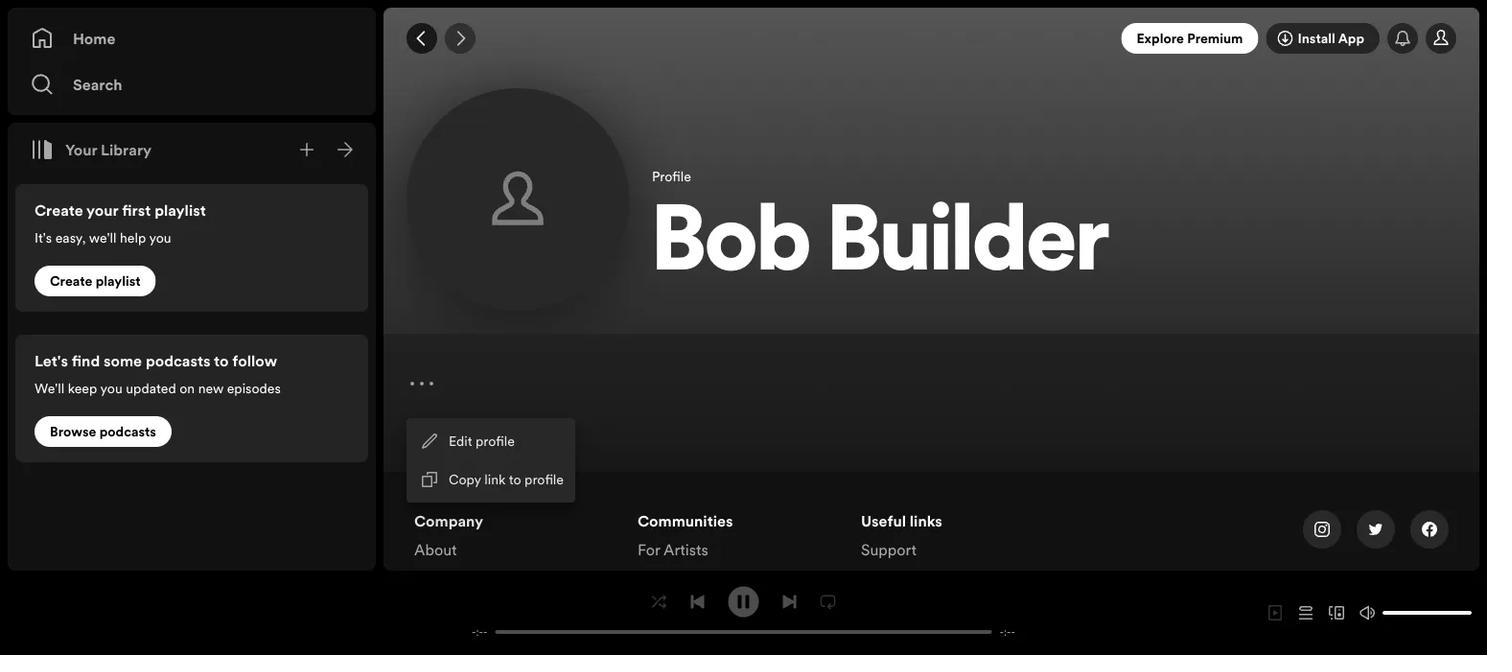 Task type: locate. For each thing, give the bounding box(es) containing it.
playlist down help
[[96, 272, 141, 290]]

1 vertical spatial app
[[947, 568, 977, 589]]

useful links support free mobile app
[[861, 510, 977, 589]]

0 horizontal spatial -:--
[[472, 625, 488, 639]]

home
[[73, 28, 116, 49]]

create up the easy,
[[35, 199, 83, 221]]

browse
[[50, 422, 96, 441]]

profile right edit
[[476, 432, 515, 450]]

explore
[[1137, 29, 1184, 47]]

0 horizontal spatial to
[[214, 350, 229, 371]]

we'll
[[35, 379, 64, 397]]

useful
[[861, 510, 906, 531]]

0 vertical spatial playlist
[[155, 199, 206, 221]]

playlist
[[155, 199, 206, 221], [96, 272, 141, 290]]

menu
[[407, 418, 575, 503]]

artists
[[664, 539, 709, 560]]

1 horizontal spatial playlist
[[155, 199, 206, 221]]

support link
[[861, 539, 917, 568]]

you inside create your first playlist it's easy, we'll help you
[[149, 228, 171, 246]]

copy link to profile
[[449, 470, 564, 489]]

-:--
[[472, 625, 488, 639], [1000, 625, 1016, 639]]

0 horizontal spatial you
[[100, 379, 123, 397]]

keep
[[68, 379, 97, 397]]

browse podcasts link
[[35, 416, 172, 447]]

create your first playlist it's easy, we'll help you
[[35, 199, 206, 246]]

1 - from the left
[[472, 625, 476, 639]]

-
[[472, 625, 476, 639], [483, 625, 488, 639], [1000, 625, 1004, 639], [1011, 625, 1016, 639]]

create inside create your first playlist it's easy, we'll help you
[[35, 199, 83, 221]]

2 :- from the left
[[1004, 625, 1011, 639]]

you inside the let's find some podcasts to follow we'll keep you updated on new episodes
[[100, 379, 123, 397]]

1 horizontal spatial :-
[[1004, 625, 1011, 639]]

create playlist
[[50, 272, 141, 290]]

0 horizontal spatial :-
[[476, 625, 483, 639]]

0 horizontal spatial profile
[[476, 432, 515, 450]]

connect to a device image
[[1329, 605, 1345, 620]]

create inside create playlist button
[[50, 272, 92, 290]]

1 horizontal spatial to
[[509, 470, 521, 489]]

install app
[[1298, 29, 1365, 47]]

0 horizontal spatial app
[[947, 568, 977, 589]]

help
[[120, 228, 146, 246]]

2 -:-- from the left
[[1000, 625, 1016, 639]]

0 vertical spatial app
[[1339, 29, 1365, 47]]

let's
[[35, 350, 68, 371]]

what's new image
[[1395, 31, 1411, 46]]

to
[[214, 350, 229, 371], [509, 470, 521, 489]]

3 - from the left
[[1000, 625, 1004, 639]]

previous image
[[690, 594, 705, 609]]

create playlist button
[[35, 266, 156, 296]]

profile
[[652, 167, 691, 185]]

1 horizontal spatial list
[[638, 510, 838, 655]]

jobs
[[414, 568, 448, 589]]

app inside useful links support free mobile app
[[947, 568, 977, 589]]

1 :- from the left
[[476, 625, 483, 639]]

1 horizontal spatial app
[[1339, 29, 1365, 47]]

link
[[485, 470, 506, 489]]

podcasts
[[146, 350, 211, 371], [99, 422, 156, 441]]

to inside the let's find some podcasts to follow we'll keep you updated on new episodes
[[214, 350, 229, 371]]

next image
[[782, 594, 797, 609]]

app right install
[[1339, 29, 1365, 47]]

bob builder element
[[384, 8, 1480, 655]]

for
[[638, 539, 660, 560]]

you right keep
[[100, 379, 123, 397]]

you for first
[[149, 228, 171, 246]]

install app link
[[1266, 23, 1380, 54]]

search link
[[31, 65, 353, 104]]

0 vertical spatial to
[[214, 350, 229, 371]]

1 horizontal spatial -:--
[[1000, 625, 1016, 639]]

1 horizontal spatial you
[[149, 228, 171, 246]]

1 vertical spatial you
[[100, 379, 123, 397]]

podcasts up on at the left bottom of page
[[146, 350, 211, 371]]

to right "link"
[[509, 470, 521, 489]]

disable repeat image
[[820, 594, 836, 609]]

choose
[[469, 222, 522, 243]]

list
[[414, 510, 615, 618], [638, 510, 838, 655], [861, 510, 1062, 597]]

edit profile
[[449, 432, 515, 450]]

profile
[[476, 432, 515, 450], [525, 470, 564, 489]]

list containing communities
[[638, 510, 838, 655]]

1 horizontal spatial profile
[[525, 470, 564, 489]]

2 list from the left
[[638, 510, 838, 655]]

you
[[149, 228, 171, 246], [100, 379, 123, 397]]

0 vertical spatial you
[[149, 228, 171, 246]]

0 horizontal spatial list
[[414, 510, 615, 618]]

1 list from the left
[[414, 510, 615, 618]]

bob builder
[[652, 200, 1110, 292]]

1 vertical spatial playlist
[[96, 272, 141, 290]]

3 list from the left
[[861, 510, 1062, 597]]

0 horizontal spatial playlist
[[96, 272, 141, 290]]

1 -:-- from the left
[[472, 625, 488, 639]]

profile inside "button"
[[476, 432, 515, 450]]

:-
[[476, 625, 483, 639], [1004, 625, 1011, 639]]

create
[[35, 199, 83, 221], [50, 272, 92, 290]]

free mobile app link
[[861, 568, 977, 597]]

edit profile button
[[410, 422, 572, 460]]

you right help
[[149, 228, 171, 246]]

about link
[[414, 539, 457, 568]]

builder
[[828, 200, 1110, 292]]

0 vertical spatial profile
[[476, 432, 515, 450]]

to up new
[[214, 350, 229, 371]]

create for your
[[35, 199, 83, 221]]

create down the easy,
[[50, 272, 92, 290]]

profile right "link"
[[525, 470, 564, 489]]

copy link to profile button
[[410, 460, 572, 499]]

mobile
[[896, 568, 944, 589]]

updated
[[126, 379, 176, 397]]

about
[[414, 539, 457, 560]]

0 vertical spatial podcasts
[[146, 350, 211, 371]]

1 vertical spatial create
[[50, 272, 92, 290]]

app right the mobile
[[947, 568, 977, 589]]

playlist right first
[[155, 199, 206, 221]]

player controls element
[[449, 586, 1038, 639]]

1 vertical spatial to
[[509, 470, 521, 489]]

playlist inside button
[[96, 272, 141, 290]]

your library button
[[23, 130, 159, 169]]

1 vertical spatial profile
[[525, 470, 564, 489]]

0 vertical spatial create
[[35, 199, 83, 221]]

it's
[[35, 228, 52, 246]]

list containing company
[[414, 510, 615, 618]]

app
[[1339, 29, 1365, 47], [947, 568, 977, 589]]

go back image
[[414, 31, 430, 46]]

communities
[[638, 510, 733, 531]]

to inside button
[[509, 470, 521, 489]]

2 horizontal spatial list
[[861, 510, 1062, 597]]

pause image
[[736, 594, 751, 609]]

podcasts down updated
[[99, 422, 156, 441]]



Task type: vqa. For each thing, say whether or not it's contained in the screenshot.
What's New icon
yes



Task type: describe. For each thing, give the bounding box(es) containing it.
menu containing edit profile
[[407, 418, 575, 503]]

communities for artists developers
[[638, 510, 733, 589]]

jobs link
[[414, 568, 448, 597]]

1 vertical spatial podcasts
[[99, 422, 156, 441]]

instagram image
[[1315, 522, 1330, 537]]

for artists link
[[638, 539, 709, 568]]

your library
[[65, 139, 152, 160]]

some
[[104, 350, 142, 371]]

find
[[72, 350, 100, 371]]

explore premium button
[[1122, 23, 1259, 54]]

library
[[101, 139, 152, 160]]

you for some
[[100, 379, 123, 397]]

list containing useful links
[[861, 510, 1062, 597]]

follow
[[232, 350, 277, 371]]

explore premium
[[1137, 29, 1243, 47]]

twitter image
[[1369, 522, 1384, 537]]

browse podcasts
[[50, 422, 156, 441]]

top bar and user menu element
[[384, 8, 1480, 69]]

Disable repeat checkbox
[[813, 586, 843, 617]]

let's find some podcasts to follow we'll keep you updated on new episodes
[[35, 350, 281, 397]]

developers link
[[638, 568, 716, 597]]

bob builder button
[[652, 193, 1457, 303]]

podcasts inside the let's find some podcasts to follow we'll keep you updated on new episodes
[[146, 350, 211, 371]]

facebook image
[[1422, 522, 1438, 537]]

photo
[[526, 222, 567, 243]]

episodes
[[227, 379, 281, 397]]

4 - from the left
[[1011, 625, 1016, 639]]

on
[[180, 379, 195, 397]]

links
[[910, 510, 943, 531]]

go forward image
[[453, 31, 468, 46]]

your
[[86, 199, 118, 221]]

premium
[[1187, 29, 1243, 47]]

2 - from the left
[[483, 625, 488, 639]]

company about jobs
[[414, 510, 483, 589]]

we'll
[[89, 228, 117, 246]]

bob
[[652, 200, 811, 292]]

app inside "link"
[[1339, 29, 1365, 47]]

enable shuffle image
[[652, 594, 667, 609]]

easy,
[[55, 228, 86, 246]]

install
[[1298, 29, 1336, 47]]

first
[[122, 199, 151, 221]]

main element
[[8, 8, 376, 571]]

copy
[[449, 470, 481, 489]]

new
[[198, 379, 224, 397]]

volume high image
[[1360, 605, 1375, 620]]

playlist inside create your first playlist it's easy, we'll help you
[[155, 199, 206, 221]]

support
[[861, 539, 917, 560]]

search
[[73, 74, 122, 95]]

edit
[[449, 432, 472, 450]]

company
[[414, 510, 483, 531]]

free
[[861, 568, 892, 589]]

profile inside button
[[525, 470, 564, 489]]

choose photo button
[[407, 88, 629, 311]]

choose photo
[[469, 222, 567, 243]]

your
[[65, 139, 97, 160]]

home link
[[31, 19, 353, 58]]

create for playlist
[[50, 272, 92, 290]]

developers
[[638, 568, 716, 589]]



